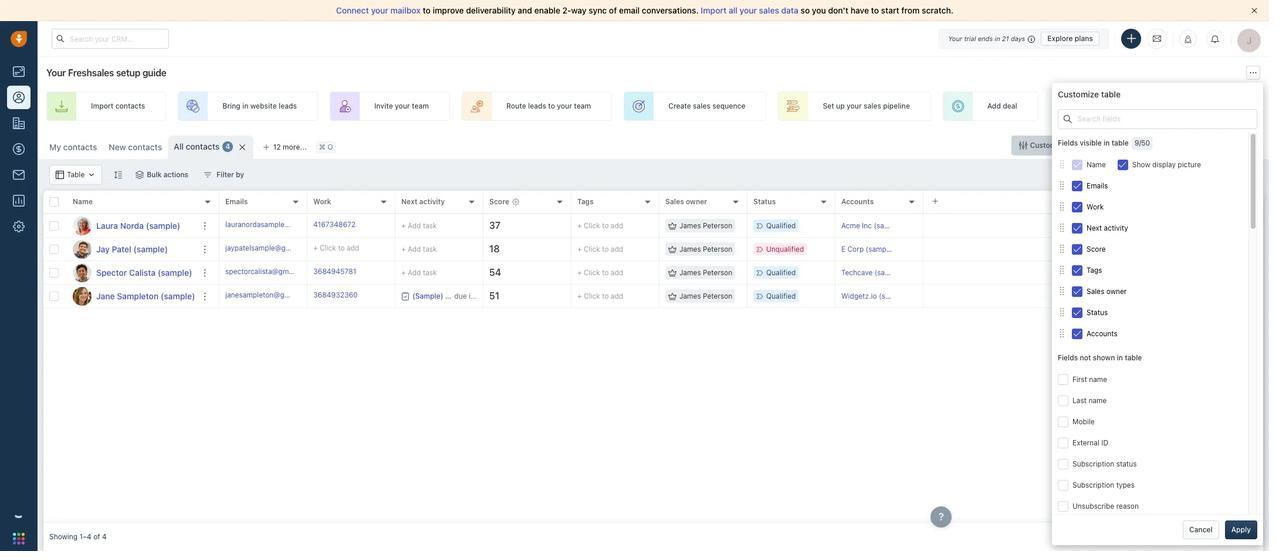 Task type: describe. For each thing, give the bounding box(es) containing it.
in right visible
[[1104, 139, 1110, 147]]

improve
[[433, 5, 464, 15]]

row group containing 37
[[220, 214, 1264, 308]]

contacts right my
[[63, 142, 97, 152]]

cell for 37
[[924, 214, 1264, 237]]

container_wx8msf4aqz5i3rn1 image inside table popup button
[[88, 171, 96, 179]]

1 horizontal spatial import
[[701, 5, 727, 15]]

2 horizontal spatial sales
[[864, 102, 882, 111]]

contacts right 'new'
[[128, 142, 162, 152]]

james peterson for 54
[[680, 268, 733, 277]]

50
[[1142, 139, 1150, 147]]

press space to select this row. row containing jay patel (sample)
[[43, 238, 220, 261]]

jay patel (sample)
[[96, 244, 168, 254]]

shown
[[1093, 353, 1115, 362]]

add contact
[[1216, 141, 1258, 150]]

sales inside grid
[[666, 197, 684, 206]]

setup
[[116, 67, 140, 78]]

emails inside emails button
[[1087, 181, 1108, 190]]

press space to select this row. row containing laura norda (sample)
[[43, 214, 220, 238]]

press space to select this row. row containing 18
[[220, 238, 1264, 261]]

+ click to add for 54
[[578, 268, 623, 277]]

create sales sequence
[[669, 102, 746, 111]]

your left mailbox
[[371, 5, 388, 15]]

status button
[[1058, 302, 1249, 323]]

connect
[[336, 5, 369, 15]]

task for 18
[[423, 244, 437, 253]]

activity inside next activity button
[[1104, 223, 1128, 232]]

james peterson for 51
[[680, 292, 733, 300]]

freshworks switcher image
[[13, 533, 25, 545]]

contact
[[1232, 141, 1258, 150]]

widgetz.io (sample) link
[[842, 292, 908, 300]]

mobile
[[1073, 417, 1095, 426]]

lauranordasample@gmail.com
[[225, 220, 325, 229]]

4167348672 link
[[313, 219, 356, 232]]

(sample) up widgetz.io (sample)
[[875, 268, 904, 277]]

and
[[518, 5, 532, 15]]

2-
[[563, 5, 571, 15]]

calista
[[129, 267, 156, 277]]

guide
[[142, 67, 166, 78]]

51
[[489, 291, 500, 301]]

plans
[[1075, 34, 1093, 43]]

emails inside grid
[[225, 197, 248, 206]]

jane sampleton (sample) link
[[96, 290, 195, 302]]

you
[[812, 5, 826, 15]]

/
[[1139, 139, 1142, 147]]

press space to select this row. row containing 37
[[220, 214, 1264, 238]]

website
[[250, 102, 277, 111]]

(sample) for laura norda (sample)
[[146, 220, 180, 230]]

patel
[[112, 244, 131, 254]]

jaypatelsample@gmail.com
[[225, 243, 315, 252]]

days
[[1011, 34, 1025, 42]]

sync
[[589, 5, 607, 15]]

press space to select this row. row containing jane sampleton (sample)
[[43, 285, 220, 308]]

cell for 51
[[924, 285, 1264, 308]]

(sample) for e corp (sample)
[[866, 245, 895, 253]]

janesampleton@gmail.com link
[[225, 290, 314, 302]]

add for 18
[[611, 245, 623, 253]]

explore plans
[[1048, 34, 1093, 43]]

laura norda (sample)
[[96, 220, 180, 230]]

spector calista (sample)
[[96, 267, 192, 277]]

status inside button
[[1087, 308, 1108, 317]]

task for 37
[[423, 221, 437, 230]]

score inside button
[[1087, 245, 1106, 253]]

container_wx8msf4aqz5i3rn1 image inside status button
[[1058, 308, 1066, 316]]

email
[[619, 5, 640, 15]]

create
[[669, 102, 691, 111]]

don't
[[828, 5, 849, 15]]

explore
[[1048, 34, 1073, 43]]

my
[[49, 142, 61, 152]]

import all your sales data link
[[701, 5, 801, 15]]

sales inside 'link'
[[693, 102, 711, 111]]

explore plans link
[[1041, 31, 1100, 45]]

in left 21
[[995, 34, 1000, 42]]

invite your team
[[374, 102, 429, 111]]

more...
[[283, 143, 307, 151]]

next inside button
[[1087, 223, 1102, 232]]

s image
[[73, 263, 92, 282]]

1 horizontal spatial name
[[1087, 160, 1106, 169]]

your freshsales setup guide
[[46, 67, 166, 78]]

james peterson for 37
[[680, 221, 733, 230]]

subscription types
[[1073, 481, 1135, 489]]

add for 18
[[408, 244, 421, 253]]

invite
[[374, 102, 393, 111]]

customize table inside button
[[1030, 141, 1085, 150]]

corp
[[848, 245, 864, 253]]

e corp (sample) link
[[842, 245, 895, 253]]

all contacts 4
[[174, 141, 230, 151]]

external id
[[1073, 438, 1109, 447]]

have
[[851, 5, 869, 15]]

container_wx8msf4aqz5i3rn1 image inside accounts button
[[1058, 329, 1066, 338]]

+ click to add for 37
[[578, 221, 623, 230]]

Search your CRM... text field
[[52, 29, 169, 49]]

e corp (sample)
[[842, 245, 895, 253]]

types
[[1117, 481, 1135, 489]]

qualified for 37
[[767, 221, 796, 230]]

import for import contacts 'button'
[[1115, 141, 1137, 150]]

jane
[[96, 291, 115, 301]]

import contacts link
[[46, 92, 166, 121]]

import contacts for import contacts 'link'
[[91, 102, 145, 111]]

inc
[[862, 221, 872, 230]]

add for 37
[[408, 221, 421, 230]]

score button
[[1058, 238, 1249, 260]]

add deal link
[[943, 92, 1039, 121]]

container_wx8msf4aqz5i3rn1 image inside tags button
[[1058, 266, 1066, 274]]

name column header
[[67, 191, 220, 214]]

deal
[[1003, 102, 1018, 111]]

fields visible in table 9 / 50
[[1058, 139, 1150, 147]]

j image
[[73, 240, 92, 259]]

next activity button
[[1058, 217, 1249, 238]]

fields for fields not shown in table
[[1058, 353, 1078, 362]]

apply
[[1232, 525, 1251, 534]]

reason
[[1117, 502, 1139, 511]]

2 team from the left
[[574, 102, 591, 111]]

connect your mailbox to improve deliverability and enable 2-way sync of email conversations. import all your sales data so you don't have to start from scratch.
[[336, 5, 954, 15]]

techcave (sample)
[[842, 268, 904, 277]]

janesampleton@gmail.com 3684932360
[[225, 290, 358, 299]]

table button
[[49, 165, 102, 185]]

add deal
[[988, 102, 1018, 111]]

cell for 54
[[924, 261, 1264, 284]]

close image
[[1252, 8, 1258, 13]]

from
[[902, 5, 920, 15]]

add for 37
[[611, 221, 623, 230]]

j image
[[73, 287, 92, 305]]

add for 54
[[408, 268, 421, 277]]

0 vertical spatial customize
[[1058, 89, 1099, 99]]

route
[[506, 102, 526, 111]]

id
[[1102, 438, 1109, 447]]

1–4
[[80, 533, 91, 541]]

sampleton
[[117, 291, 159, 301]]

0 horizontal spatial next activity
[[401, 197, 445, 206]]

picture
[[1178, 160, 1201, 169]]

(sample) down 'techcave (sample)' link
[[879, 292, 908, 300]]

+ add task for 54
[[401, 268, 437, 277]]

set up your sales pipeline link
[[778, 92, 931, 121]]

o
[[328, 143, 333, 152]]

your right invite at the top left of page
[[395, 102, 410, 111]]

work button
[[1058, 196, 1249, 217]]

subscription for subscription status
[[1073, 459, 1115, 468]]

apply button
[[1225, 521, 1258, 539]]

peterson for 51
[[703, 292, 733, 300]]

show display picture
[[1133, 160, 1201, 169]]

pipeline
[[883, 102, 910, 111]]

so
[[801, 5, 810, 15]]

contacts inside 'button'
[[1139, 141, 1169, 150]]

peterson for 54
[[703, 268, 733, 277]]

in right shown
[[1117, 353, 1123, 362]]

last name
[[1073, 396, 1107, 405]]

fields for fields visible in table 9 / 50
[[1058, 139, 1078, 147]]

container_wx8msf4aqz5i3rn1 image inside "bulk actions" button
[[136, 171, 144, 179]]

visible
[[1080, 139, 1102, 147]]

contacts right the all
[[186, 141, 220, 151]]

send email image
[[1153, 34, 1161, 44]]

0 vertical spatial customize table
[[1058, 89, 1121, 99]]

widgetz.io
[[842, 292, 877, 300]]

3684932360
[[313, 290, 358, 299]]

peterson for 18
[[703, 245, 733, 254]]

owner inside "sales owner" button
[[1107, 287, 1127, 296]]

laura
[[96, 220, 118, 230]]

showing
[[49, 533, 78, 541]]



Task type: vqa. For each thing, say whether or not it's contained in the screenshot.
the bottommost EMAILS
yes



Task type: locate. For each thing, give the bounding box(es) containing it.
3 + click to add from the top
[[578, 268, 623, 277]]

customize left visible
[[1030, 141, 1066, 150]]

(sample) for spector calista (sample)
[[158, 267, 192, 277]]

jay
[[96, 244, 110, 254]]

0 horizontal spatial score
[[489, 197, 509, 206]]

1 horizontal spatial activity
[[1104, 223, 1128, 232]]

3 + add task from the top
[[401, 268, 437, 277]]

1 horizontal spatial of
[[609, 5, 617, 15]]

4
[[226, 142, 230, 151], [102, 533, 107, 541]]

bring in website leads link
[[178, 92, 318, 121]]

0 horizontal spatial activity
[[419, 197, 445, 206]]

spector calista (sample) link
[[96, 267, 192, 278]]

1 vertical spatial tags
[[1087, 266, 1103, 274]]

3684945781 link
[[313, 266, 356, 279]]

2 vertical spatial import
[[1115, 141, 1137, 150]]

qualified for 51
[[767, 292, 796, 300]]

import inside 'button'
[[1115, 141, 1137, 150]]

0 vertical spatial subscription
[[1073, 459, 1115, 468]]

1 + click to add from the top
[[578, 221, 623, 230]]

set up your sales pipeline
[[823, 102, 910, 111]]

accounts
[[842, 197, 874, 206], [1087, 329, 1118, 338]]

status up fields not shown in table
[[1087, 308, 1108, 317]]

Search fields field
[[1058, 109, 1258, 129]]

(sample) right calista at the left
[[158, 267, 192, 277]]

press space to select this row. row
[[43, 214, 220, 238], [220, 214, 1264, 238], [43, 238, 220, 261], [220, 238, 1264, 261], [43, 261, 220, 285], [220, 261, 1264, 285], [43, 285, 220, 308], [220, 285, 1264, 308]]

0 vertical spatial score
[[489, 197, 509, 206]]

0 horizontal spatial sales owner
[[666, 197, 707, 206]]

0 vertical spatial status
[[754, 197, 776, 206]]

1 horizontal spatial import contacts
[[1115, 141, 1169, 150]]

external
[[1073, 438, 1100, 447]]

name right last
[[1089, 396, 1107, 405]]

name inside column header
[[73, 197, 93, 206]]

new
[[109, 142, 126, 152]]

jay patel (sample) link
[[96, 243, 168, 255]]

(sample) up spector calista (sample)
[[133, 244, 168, 254]]

+ click to add for 51
[[578, 292, 623, 300]]

click for 54
[[584, 268, 600, 277]]

container_wx8msf4aqz5i3rn1 image inside table popup button
[[56, 171, 64, 179]]

12 more... button
[[257, 139, 313, 156]]

to
[[423, 5, 431, 15], [871, 5, 879, 15], [548, 102, 555, 111], [602, 221, 609, 230], [338, 243, 345, 252], [602, 245, 609, 253], [602, 268, 609, 277], [602, 292, 609, 300]]

(sample) for jay patel (sample)
[[133, 244, 168, 254]]

bulk actions
[[147, 170, 188, 179]]

import contacts inside 'link'
[[91, 102, 145, 111]]

task for 54
[[423, 268, 437, 277]]

widgetz.io (sample)
[[842, 292, 908, 300]]

0 vertical spatial owner
[[686, 197, 707, 206]]

your left freshsales
[[46, 67, 66, 78]]

(sample) right sampleton
[[161, 291, 195, 301]]

0 horizontal spatial name
[[73, 197, 93, 206]]

4 right the 1–4
[[102, 533, 107, 541]]

1 vertical spatial next
[[1087, 223, 1102, 232]]

1 vertical spatial qualified
[[767, 268, 796, 277]]

subscription status
[[1073, 459, 1137, 468]]

0 vertical spatial your
[[949, 34, 963, 42]]

1 vertical spatial import
[[91, 102, 113, 111]]

contacts inside 'link'
[[115, 102, 145, 111]]

your for your freshsales setup guide
[[46, 67, 66, 78]]

in inside bring in website leads link
[[242, 102, 249, 111]]

fields left visible
[[1058, 139, 1078, 147]]

name row
[[43, 191, 220, 214]]

james for 18
[[680, 245, 701, 254]]

0 vertical spatial of
[[609, 5, 617, 15]]

1 vertical spatial score
[[1087, 245, 1106, 253]]

james for 37
[[680, 221, 701, 230]]

grid
[[43, 190, 1264, 523]]

import down 'your freshsales setup guide' at the top of page
[[91, 102, 113, 111]]

1 horizontal spatial score
[[1087, 245, 1106, 253]]

1 horizontal spatial next
[[1087, 223, 1102, 232]]

container_wx8msf4aqz5i3rn1 image
[[1064, 115, 1072, 123], [1019, 141, 1028, 150], [1058, 160, 1066, 169], [56, 171, 64, 179], [136, 171, 144, 179], [1058, 203, 1066, 211], [1058, 245, 1066, 253], [1058, 266, 1066, 274], [668, 269, 677, 277], [668, 292, 677, 300]]

0 horizontal spatial next
[[401, 197, 418, 206]]

1 vertical spatial sales
[[1087, 287, 1105, 296]]

container_wx8msf4aqz5i3rn1 image
[[88, 171, 96, 179], [204, 171, 212, 179], [1058, 182, 1066, 190], [668, 222, 677, 230], [1058, 224, 1066, 232], [668, 245, 677, 253], [1058, 287, 1066, 295], [401, 292, 410, 300], [1058, 308, 1066, 316], [1058, 329, 1066, 338]]

2 vertical spatial qualified
[[767, 292, 796, 300]]

0 vertical spatial sales owner
[[666, 197, 707, 206]]

emails down visible
[[1087, 181, 1108, 190]]

spectorcalista@gmail.com link
[[225, 266, 313, 279]]

tags inside button
[[1087, 266, 1103, 274]]

your left trial
[[949, 34, 963, 42]]

showing 1–4 of 4
[[49, 533, 107, 541]]

0 horizontal spatial import contacts
[[91, 102, 145, 111]]

import for import contacts 'link'
[[91, 102, 113, 111]]

(sample) right corp
[[866, 245, 895, 253]]

sales right "create"
[[693, 102, 711, 111]]

1 vertical spatial 4
[[102, 533, 107, 541]]

1 james from the top
[[680, 221, 701, 230]]

press space to select this row. row containing 51
[[220, 285, 1264, 308]]

0 horizontal spatial your
[[46, 67, 66, 78]]

customize up visible
[[1058, 89, 1099, 99]]

0 vertical spatial sales
[[666, 197, 684, 206]]

0 vertical spatial 4
[[226, 142, 230, 151]]

(sample) right inc
[[874, 221, 903, 230]]

1 vertical spatial activity
[[1104, 223, 1128, 232]]

container_wx8msf4aqz5i3rn1 image inside customize table button
[[1019, 141, 1028, 150]]

way
[[571, 5, 587, 15]]

1 vertical spatial subscription
[[1073, 481, 1115, 489]]

add inside button
[[1216, 141, 1230, 150]]

21
[[1002, 34, 1009, 42]]

l image
[[73, 216, 92, 235]]

container_wx8msf4aqz5i3rn1 image inside work button
[[1058, 203, 1066, 211]]

style_myh0__igzzd8unmi image
[[114, 170, 122, 179]]

1 vertical spatial fields
[[1058, 353, 1078, 362]]

1 horizontal spatial your
[[949, 34, 963, 42]]

3684932360 link
[[313, 290, 358, 302]]

3 task from the top
[[423, 268, 437, 277]]

unsubscribe
[[1073, 502, 1115, 511]]

3684945781
[[313, 267, 356, 276]]

3 james peterson from the top
[[680, 268, 733, 277]]

sales inside button
[[1087, 287, 1105, 296]]

0 vertical spatial qualified
[[767, 221, 796, 230]]

first
[[1073, 375, 1087, 384]]

jane sampleton (sample)
[[96, 291, 195, 301]]

1 vertical spatial name
[[1089, 396, 1107, 405]]

table
[[1102, 89, 1121, 99], [1112, 139, 1129, 147], [1068, 141, 1085, 150], [1125, 353, 1142, 362]]

next activity
[[401, 197, 445, 206], [1087, 223, 1128, 232]]

cell
[[924, 214, 1264, 237], [924, 238, 1264, 261], [924, 261, 1264, 284], [924, 285, 1264, 308]]

import contacts for import contacts 'button'
[[1115, 141, 1169, 150]]

0 vertical spatial import
[[701, 5, 727, 15]]

container_wx8msf4aqz5i3rn1 image inside filter by button
[[204, 171, 212, 179]]

0 horizontal spatial 4
[[102, 533, 107, 541]]

1 horizontal spatial status
[[1087, 308, 1108, 317]]

2 task from the top
[[423, 244, 437, 253]]

(sample) down name column header in the top left of the page
[[146, 220, 180, 230]]

2 james peterson from the top
[[680, 245, 733, 254]]

new contacts
[[109, 142, 162, 152]]

9
[[1135, 139, 1139, 147]]

add
[[611, 221, 623, 230], [347, 243, 359, 252], [611, 245, 623, 253], [611, 268, 623, 277], [611, 292, 623, 300]]

invite your team link
[[330, 92, 450, 121]]

sales owner button
[[1058, 281, 1249, 302]]

1 task from the top
[[423, 221, 437, 230]]

first name
[[1073, 375, 1108, 384]]

peterson for 37
[[703, 221, 733, 230]]

status inside grid
[[754, 197, 776, 206]]

tags inside grid
[[578, 197, 594, 206]]

name down visible
[[1087, 160, 1106, 169]]

your right up
[[847, 102, 862, 111]]

0 horizontal spatial emails
[[225, 197, 248, 206]]

import contacts up show
[[1115, 141, 1169, 150]]

1 horizontal spatial leads
[[528, 102, 546, 111]]

click for 51
[[584, 292, 600, 300]]

qualified for 54
[[767, 268, 796, 277]]

connect your mailbox link
[[336, 5, 423, 15]]

my contacts button
[[43, 136, 103, 159], [49, 142, 97, 152]]

1 horizontal spatial accounts
[[1087, 329, 1118, 338]]

your for your trial ends in 21 days
[[949, 34, 963, 42]]

1 vertical spatial your
[[46, 67, 66, 78]]

1 team from the left
[[412, 102, 429, 111]]

freshsales
[[68, 67, 114, 78]]

0 vertical spatial + add task
[[401, 221, 437, 230]]

bring
[[223, 102, 241, 111]]

your right all
[[740, 5, 757, 15]]

status up the unqualified
[[754, 197, 776, 206]]

row group containing laura norda (sample)
[[43, 214, 220, 308]]

1 james peterson from the top
[[680, 221, 733, 230]]

what's new image
[[1184, 35, 1193, 43]]

container_wx8msf4aqz5i3rn1 image inside score button
[[1058, 245, 1066, 253]]

table inside customize table button
[[1068, 141, 1085, 150]]

1 horizontal spatial team
[[574, 102, 591, 111]]

1 horizontal spatial tags
[[1087, 266, 1103, 274]]

click for 37
[[584, 221, 600, 230]]

2 row group from the left
[[220, 214, 1264, 308]]

0 horizontal spatial team
[[412, 102, 429, 111]]

0 horizontal spatial accounts
[[842, 197, 874, 206]]

0 vertical spatial next activity
[[401, 197, 445, 206]]

add for 54
[[611, 268, 623, 277]]

0 vertical spatial name
[[1089, 375, 1108, 384]]

1 fields from the top
[[1058, 139, 1078, 147]]

sales left the pipeline
[[864, 102, 882, 111]]

0 vertical spatial fields
[[1058, 139, 1078, 147]]

+ add task for 18
[[401, 244, 437, 253]]

table
[[67, 170, 85, 179]]

1 vertical spatial import contacts
[[1115, 141, 1169, 150]]

3 qualified from the top
[[767, 292, 796, 300]]

add for 51
[[611, 292, 623, 300]]

1 vertical spatial accounts
[[1087, 329, 1118, 338]]

filter
[[217, 170, 234, 179]]

2 vertical spatial task
[[423, 268, 437, 277]]

press space to select this row. row containing spector calista (sample)
[[43, 261, 220, 285]]

owner inside grid
[[686, 197, 707, 206]]

laura norda (sample) link
[[96, 220, 180, 232]]

2 fields from the top
[[1058, 353, 1078, 362]]

techcave
[[842, 268, 873, 277]]

1 horizontal spatial sales
[[759, 5, 779, 15]]

0 vertical spatial accounts
[[842, 197, 874, 206]]

accounts button
[[1058, 323, 1249, 344]]

2 horizontal spatial import
[[1115, 141, 1137, 150]]

0 horizontal spatial owner
[[686, 197, 707, 206]]

james peterson for 18
[[680, 245, 733, 254]]

conversations.
[[642, 5, 699, 15]]

0 horizontal spatial status
[[754, 197, 776, 206]]

(sample) for jane sampleton (sample)
[[161, 291, 195, 301]]

1 horizontal spatial sales
[[1087, 287, 1105, 296]]

1 vertical spatial status
[[1087, 308, 1108, 317]]

1 vertical spatial next activity
[[1087, 223, 1128, 232]]

1 vertical spatial name
[[73, 197, 93, 206]]

row group
[[43, 214, 220, 308], [220, 214, 1264, 308]]

1 horizontal spatial sales owner
[[1087, 287, 1127, 296]]

1 vertical spatial owner
[[1107, 287, 1127, 296]]

sales owner
[[666, 197, 707, 206], [1087, 287, 1127, 296]]

0 horizontal spatial of
[[93, 533, 100, 541]]

customize inside button
[[1030, 141, 1066, 150]]

1 peterson from the top
[[703, 221, 733, 230]]

2 james from the top
[[680, 245, 701, 254]]

0 horizontal spatial work
[[313, 197, 331, 206]]

1 cell from the top
[[924, 214, 1264, 237]]

1 qualified from the top
[[767, 221, 796, 230]]

in
[[995, 34, 1000, 42], [242, 102, 249, 111], [1104, 139, 1110, 147], [1117, 353, 1123, 362]]

accounts up shown
[[1087, 329, 1118, 338]]

subscription for subscription types
[[1073, 481, 1115, 489]]

fields
[[1058, 139, 1078, 147], [1058, 353, 1078, 362]]

name up l icon
[[73, 197, 93, 206]]

set
[[823, 102, 834, 111]]

grid containing 37
[[43, 190, 1264, 523]]

3 james from the top
[[680, 268, 701, 277]]

all contacts link
[[174, 141, 220, 153]]

contacts down setup
[[115, 102, 145, 111]]

2 vertical spatial + add task
[[401, 268, 437, 277]]

filter by
[[217, 170, 244, 179]]

james
[[680, 221, 701, 230], [680, 245, 701, 254], [680, 268, 701, 277], [680, 292, 701, 300]]

customize table
[[1058, 89, 1121, 99], [1030, 141, 1085, 150]]

scratch.
[[922, 5, 954, 15]]

4 peterson from the top
[[703, 292, 733, 300]]

enable
[[535, 5, 560, 15]]

container_wx8msf4aqz5i3rn1 image inside next activity button
[[1058, 224, 1066, 232]]

subscription down external id
[[1073, 459, 1115, 468]]

work inside grid
[[313, 197, 331, 206]]

in right bring
[[242, 102, 249, 111]]

2 qualified from the top
[[767, 268, 796, 277]]

sales left data
[[759, 5, 779, 15]]

0 horizontal spatial sales
[[666, 197, 684, 206]]

1 vertical spatial + add task
[[401, 244, 437, 253]]

4 cell from the top
[[924, 285, 1264, 308]]

2 subscription from the top
[[1073, 481, 1115, 489]]

1 horizontal spatial owner
[[1107, 287, 1127, 296]]

click for 18
[[584, 245, 600, 253]]

0 horizontal spatial sales
[[693, 102, 711, 111]]

import contacts
[[91, 102, 145, 111], [1115, 141, 1169, 150]]

name for first name
[[1089, 375, 1108, 384]]

4 james peterson from the top
[[680, 292, 733, 300]]

2 + add task from the top
[[401, 244, 437, 253]]

2 peterson from the top
[[703, 245, 733, 254]]

your right route
[[557, 102, 572, 111]]

not
[[1080, 353, 1091, 362]]

import contacts button
[[1099, 136, 1175, 156]]

import inside 'link'
[[91, 102, 113, 111]]

press space to select this row. row containing 54
[[220, 261, 1264, 285]]

1 horizontal spatial work
[[1087, 202, 1104, 211]]

1 row group from the left
[[43, 214, 220, 308]]

import contacts inside 'button'
[[1115, 141, 1169, 150]]

1 vertical spatial sales owner
[[1087, 287, 1127, 296]]

mailbox
[[391, 5, 421, 15]]

tags button
[[1058, 260, 1249, 281]]

2 cell from the top
[[924, 238, 1264, 261]]

cancel button
[[1183, 521, 1219, 539]]

1 horizontal spatial emails
[[1087, 181, 1108, 190]]

4 + click to add from the top
[[578, 292, 623, 300]]

+ add task for 37
[[401, 221, 437, 230]]

+
[[401, 221, 406, 230], [578, 221, 582, 230], [313, 243, 318, 252], [401, 244, 406, 253], [578, 245, 582, 253], [401, 268, 406, 277], [578, 268, 582, 277], [578, 292, 582, 300]]

container_wx8msf4aqz5i3rn1 image inside "sales owner" button
[[1058, 287, 1066, 295]]

0 vertical spatial import contacts
[[91, 102, 145, 111]]

container_wx8msf4aqz5i3rn1 image inside emails button
[[1058, 182, 1066, 190]]

leads right website
[[279, 102, 297, 111]]

1 horizontal spatial next activity
[[1087, 223, 1128, 232]]

acme
[[842, 221, 860, 230]]

1 subscription from the top
[[1073, 459, 1115, 468]]

james for 51
[[680, 292, 701, 300]]

0 vertical spatial tags
[[578, 197, 594, 206]]

contacts up 'display'
[[1139, 141, 1169, 150]]

data
[[781, 5, 799, 15]]

4 up filter by
[[226, 142, 230, 151]]

create sales sequence link
[[624, 92, 767, 121]]

next activity inside button
[[1087, 223, 1128, 232]]

4 inside all contacts 4
[[226, 142, 230, 151]]

subscription up unsubscribe
[[1073, 481, 1115, 489]]

0 horizontal spatial tags
[[578, 197, 594, 206]]

bulk
[[147, 170, 162, 179]]

0 horizontal spatial leads
[[279, 102, 297, 111]]

work inside button
[[1087, 202, 1104, 211]]

import left all
[[701, 5, 727, 15]]

1 horizontal spatial 4
[[226, 142, 230, 151]]

0 vertical spatial activity
[[419, 197, 445, 206]]

jaypatelsample@gmail.com link
[[225, 243, 315, 255]]

import contacts down setup
[[91, 102, 145, 111]]

+ add task
[[401, 221, 437, 230], [401, 244, 437, 253], [401, 268, 437, 277]]

1 vertical spatial customize
[[1030, 141, 1066, 150]]

of
[[609, 5, 617, 15], [93, 533, 100, 541]]

show
[[1133, 160, 1151, 169]]

1 vertical spatial customize table
[[1030, 141, 1085, 150]]

score inside grid
[[489, 197, 509, 206]]

(sample) for acme inc (sample)
[[874, 221, 903, 230]]

18
[[489, 244, 500, 254]]

actions
[[164, 170, 188, 179]]

of right the 1–4
[[93, 533, 100, 541]]

owner
[[686, 197, 707, 206], [1107, 287, 1127, 296]]

last
[[1073, 396, 1087, 405]]

import left /
[[1115, 141, 1137, 150]]

of right sync
[[609, 5, 617, 15]]

cell for 18
[[924, 238, 1264, 261]]

1 vertical spatial of
[[93, 533, 100, 541]]

3 cell from the top
[[924, 261, 1264, 284]]

name right first
[[1089, 375, 1108, 384]]

0 vertical spatial task
[[423, 221, 437, 230]]

4167348672
[[313, 220, 356, 229]]

sales owner inside button
[[1087, 287, 1127, 296]]

cancel
[[1190, 525, 1213, 534]]

0 vertical spatial next
[[401, 197, 418, 206]]

1 leads from the left
[[279, 102, 297, 111]]

2 + click to add from the top
[[578, 245, 623, 253]]

+ click to add
[[578, 221, 623, 230], [578, 245, 623, 253], [578, 268, 623, 277], [578, 292, 623, 300]]

accounts up acme
[[842, 197, 874, 206]]

3 peterson from the top
[[703, 268, 733, 277]]

name for last name
[[1089, 396, 1107, 405]]

1 vertical spatial task
[[423, 244, 437, 253]]

0 vertical spatial emails
[[1087, 181, 1108, 190]]

fields left not
[[1058, 353, 1078, 362]]

qualified
[[767, 221, 796, 230], [767, 268, 796, 277], [767, 292, 796, 300]]

accounts inside button
[[1087, 329, 1118, 338]]

1 + add task from the top
[[401, 221, 437, 230]]

0 vertical spatial name
[[1087, 160, 1106, 169]]

norda
[[120, 220, 144, 230]]

0 horizontal spatial import
[[91, 102, 113, 111]]

emails down by
[[225, 197, 248, 206]]

2 leads from the left
[[528, 102, 546, 111]]

4 james from the top
[[680, 292, 701, 300]]

leads right route
[[528, 102, 546, 111]]

sales owner inside grid
[[666, 197, 707, 206]]

+ click to add for 18
[[578, 245, 623, 253]]

james for 54
[[680, 268, 701, 277]]

1 vertical spatial emails
[[225, 197, 248, 206]]

54
[[489, 267, 501, 278]]



